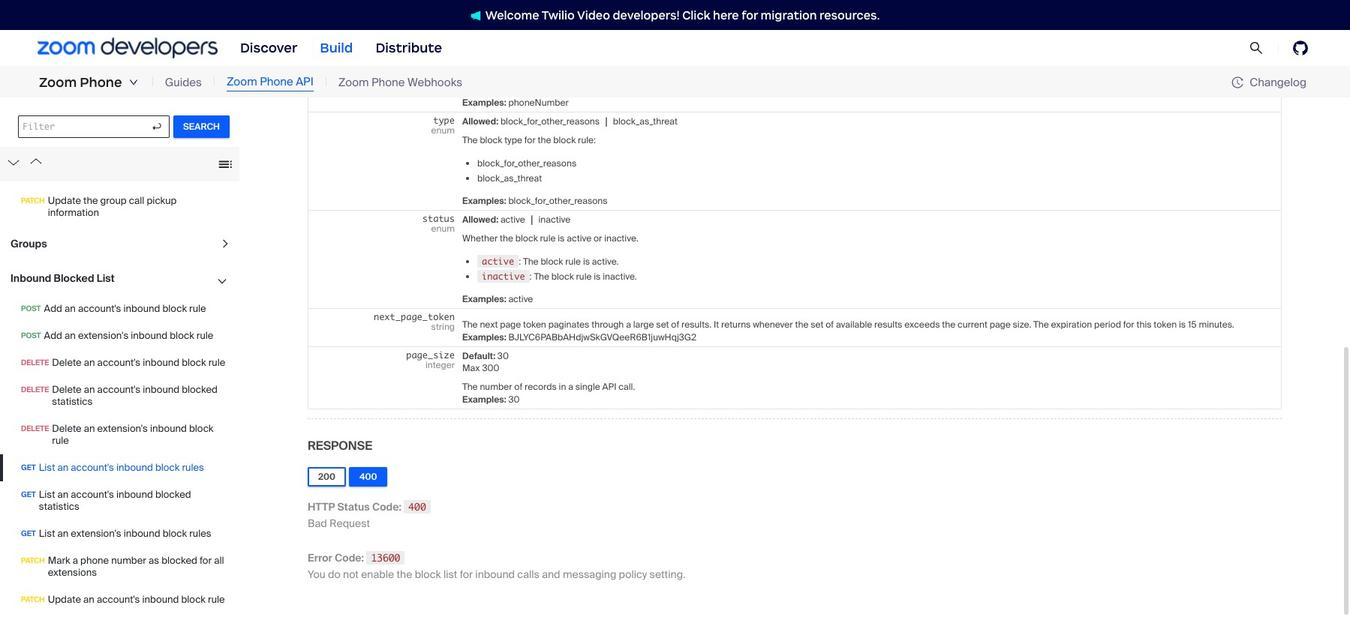 Task type: describe. For each thing, give the bounding box(es) containing it.
calls
[[518, 568, 540, 582]]

and
[[542, 568, 561, 582]]

down image
[[129, 78, 138, 87]]

400 button
[[349, 468, 388, 487]]

200 button
[[308, 468, 346, 487]]

bad
[[308, 517, 327, 531]]

code: inside http status code: 400 bad request
[[372, 501, 402, 514]]

zoom phone api link
[[227, 74, 314, 91]]

changelog
[[1250, 75, 1307, 90]]

block
[[415, 568, 441, 582]]

history image
[[1232, 77, 1244, 89]]

phone for zoom phone api
[[260, 75, 293, 90]]

developers!
[[613, 8, 680, 22]]

zoom for zoom phone
[[39, 74, 77, 91]]

zoom for zoom phone api
[[227, 75, 257, 90]]

for inside error code: 13600 you do not enable the block list for inbound calls and messaging policy setting.
[[460, 568, 473, 582]]

zoom phone
[[39, 74, 122, 91]]

changelog link
[[1232, 75, 1307, 90]]

github image
[[1294, 41, 1309, 56]]

github image
[[1294, 41, 1309, 56]]

not
[[343, 568, 359, 582]]

list
[[444, 568, 458, 582]]

status
[[338, 501, 370, 514]]

video
[[577, 8, 610, 22]]

error code: 13600 you do not enable the block list for inbound calls and messaging policy setting.
[[308, 552, 686, 582]]

phone for zoom phone
[[80, 74, 122, 91]]

welcome twilio video developers! click here for migration resources. link
[[455, 7, 895, 23]]

resources.
[[820, 8, 880, 22]]

api
[[296, 75, 314, 90]]



Task type: vqa. For each thing, say whether or not it's contained in the screenshot.
you on the left bottom of the page
yes



Task type: locate. For each thing, give the bounding box(es) containing it.
the
[[397, 568, 412, 582]]

zoom
[[39, 74, 77, 91], [227, 75, 257, 90], [338, 75, 369, 90]]

code: up not
[[335, 552, 364, 565]]

0 horizontal spatial for
[[460, 568, 473, 582]]

1 horizontal spatial code:
[[372, 501, 402, 514]]

2 horizontal spatial zoom
[[338, 75, 369, 90]]

0 horizontal spatial code:
[[335, 552, 364, 565]]

400 inside http status code: 400 bad request
[[409, 501, 426, 513]]

webhooks
[[408, 75, 463, 90]]

search image
[[1250, 41, 1264, 55]]

for inside "welcome twilio video developers! click here for migration resources." link
[[742, 8, 758, 22]]

migration
[[761, 8, 817, 22]]

notification image
[[470, 10, 486, 21], [470, 10, 481, 21]]

response
[[308, 438, 372, 454]]

for right here
[[742, 8, 758, 22]]

code:
[[372, 501, 402, 514], [335, 552, 364, 565]]

200
[[318, 471, 336, 483]]

3 zoom from the left
[[338, 75, 369, 90]]

you
[[308, 568, 326, 582]]

welcome twilio video developers! click here for migration resources.
[[486, 8, 880, 22]]

zoom phone webhooks link
[[338, 74, 463, 91]]

1 horizontal spatial zoom
[[227, 75, 257, 90]]

1 vertical spatial 400
[[409, 501, 426, 513]]

400 inside "button"
[[360, 471, 377, 483]]

phone left webhooks
[[372, 75, 405, 90]]

1 phone from the left
[[80, 74, 122, 91]]

here
[[713, 8, 739, 22]]

0 horizontal spatial phone
[[80, 74, 122, 91]]

zoom phone api
[[227, 75, 314, 90]]

3 phone from the left
[[372, 75, 405, 90]]

http
[[308, 501, 335, 514]]

phone for zoom phone webhooks
[[372, 75, 405, 90]]

1 vertical spatial for
[[460, 568, 473, 582]]

1 vertical spatial code:
[[335, 552, 364, 565]]

guides
[[165, 75, 202, 90]]

0 vertical spatial for
[[742, 8, 758, 22]]

request
[[330, 517, 370, 531]]

1 zoom from the left
[[39, 74, 77, 91]]

enable
[[361, 568, 394, 582]]

setting.
[[650, 568, 686, 582]]

code: right status
[[372, 501, 402, 514]]

0 horizontal spatial 400
[[360, 471, 377, 483]]

phone
[[80, 74, 122, 91], [260, 75, 293, 90], [372, 75, 405, 90]]

twilio
[[542, 8, 575, 22]]

inbound
[[475, 568, 515, 582]]

phone left api
[[260, 75, 293, 90]]

for right the list
[[460, 568, 473, 582]]

search image
[[1250, 41, 1264, 55]]

2 horizontal spatial phone
[[372, 75, 405, 90]]

click
[[683, 8, 711, 22]]

messaging
[[563, 568, 617, 582]]

zoom developer logo image
[[38, 38, 218, 58]]

400 right status
[[409, 501, 426, 513]]

welcome
[[486, 8, 540, 22]]

0 vertical spatial 400
[[360, 471, 377, 483]]

do
[[328, 568, 341, 582]]

phone left down image
[[80, 74, 122, 91]]

for
[[742, 8, 758, 22], [460, 568, 473, 582]]

1 horizontal spatial for
[[742, 8, 758, 22]]

1 horizontal spatial 400
[[409, 501, 426, 513]]

history image
[[1232, 77, 1250, 89]]

2 phone from the left
[[260, 75, 293, 90]]

error
[[308, 552, 332, 565]]

zoom for zoom phone webhooks
[[338, 75, 369, 90]]

zoom phone webhooks
[[338, 75, 463, 90]]

13600
[[371, 552, 400, 564]]

400 up status
[[360, 471, 377, 483]]

400
[[360, 471, 377, 483], [409, 501, 426, 513]]

2 zoom from the left
[[227, 75, 257, 90]]

guides link
[[165, 74, 202, 91]]

http status code: 400 bad request
[[308, 501, 426, 531]]

0 horizontal spatial zoom
[[39, 74, 77, 91]]

code: inside error code: 13600 you do not enable the block list for inbound calls and messaging policy setting.
[[335, 552, 364, 565]]

policy
[[619, 568, 647, 582]]

1 horizontal spatial phone
[[260, 75, 293, 90]]

0 vertical spatial code:
[[372, 501, 402, 514]]



